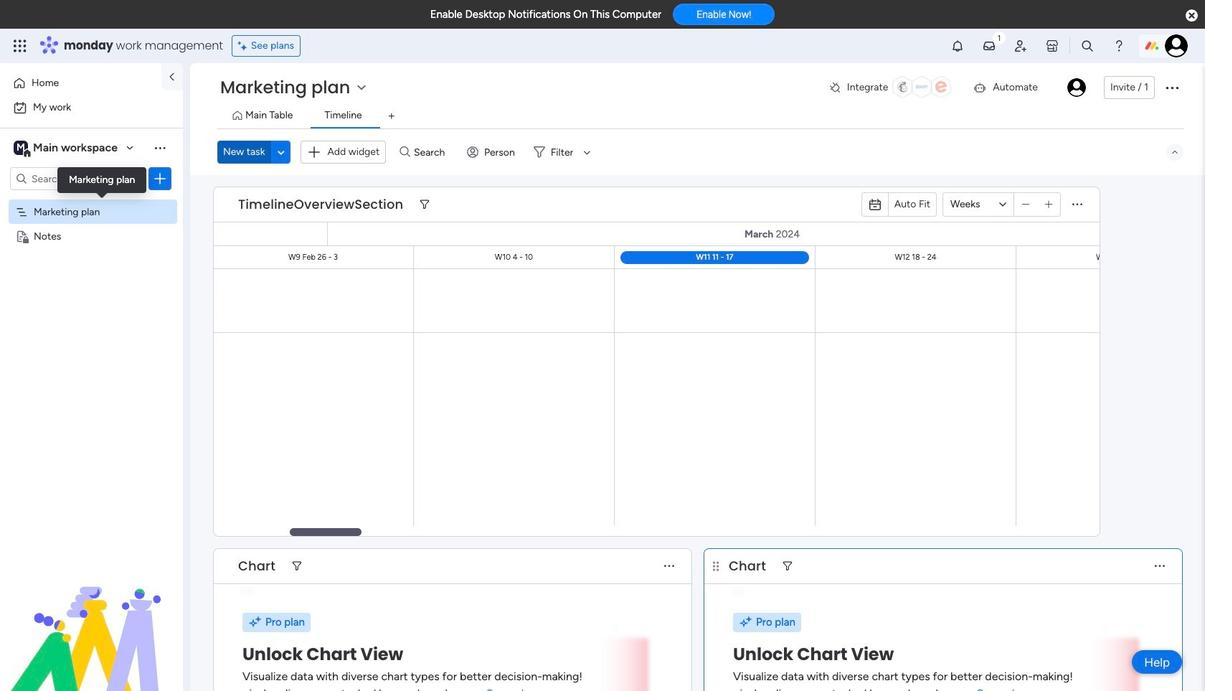 Task type: vqa. For each thing, say whether or not it's contained in the screenshot.
v2 search icon
yes



Task type: locate. For each thing, give the bounding box(es) containing it.
more dots image left dapulse drag handle 3 image
[[665, 561, 675, 572]]

angle down image
[[278, 147, 285, 158]]

v2 plus image
[[1046, 199, 1053, 210]]

update feed image
[[983, 39, 997, 53]]

lottie animation image
[[0, 546, 183, 691]]

invite members image
[[1014, 39, 1028, 53]]

tab
[[380, 105, 403, 128]]

collapse image
[[1170, 146, 1181, 158]]

Search field
[[410, 142, 454, 162]]

1 vertical spatial more dots image
[[665, 561, 675, 572]]

v2 search image
[[400, 144, 410, 160]]

kendall parks image
[[1166, 34, 1189, 57]]

see plans image
[[238, 38, 251, 54]]

dapulse drag handle 3 image
[[713, 561, 719, 572]]

more dots image right the v2 plus icon
[[1073, 199, 1083, 210]]

None field
[[235, 195, 407, 214], [235, 557, 279, 576], [726, 557, 770, 576], [235, 195, 407, 214], [235, 557, 279, 576], [726, 557, 770, 576]]

0 horizontal spatial more dots image
[[665, 561, 675, 572]]

v2 minus image
[[1023, 199, 1030, 210]]

main content
[[0, 175, 1206, 691]]

options image
[[153, 172, 167, 186]]

1 image
[[993, 29, 1006, 46]]

search everything image
[[1081, 39, 1095, 53]]

arrow down image
[[579, 144, 596, 161]]

workspace image
[[14, 140, 28, 156]]

1 horizontal spatial more dots image
[[1073, 199, 1083, 210]]

1 vertical spatial option
[[9, 96, 174, 119]]

more dots image
[[1073, 199, 1083, 210], [665, 561, 675, 572]]

option
[[9, 72, 153, 95], [9, 96, 174, 119], [0, 198, 183, 201]]

list box
[[0, 196, 183, 442]]

options image
[[1164, 79, 1181, 96]]

private board image
[[15, 229, 29, 243]]

more dots image
[[1156, 561, 1166, 572]]

monday marketplace image
[[1046, 39, 1060, 53]]

0 vertical spatial more dots image
[[1073, 199, 1083, 210]]

help image
[[1112, 39, 1127, 53]]

tab list
[[217, 105, 1184, 128]]



Task type: describe. For each thing, give the bounding box(es) containing it.
lottie animation element
[[0, 546, 183, 691]]

Search in workspace field
[[30, 170, 120, 187]]

0 vertical spatial option
[[9, 72, 153, 95]]

notifications image
[[951, 39, 965, 53]]

2 vertical spatial option
[[0, 198, 183, 201]]

workspace options image
[[153, 140, 167, 155]]

kendall parks image
[[1068, 78, 1087, 97]]

add view image
[[389, 111, 395, 122]]

workspace selection element
[[14, 139, 120, 158]]

select product image
[[13, 39, 27, 53]]

dapulse close image
[[1186, 9, 1199, 23]]



